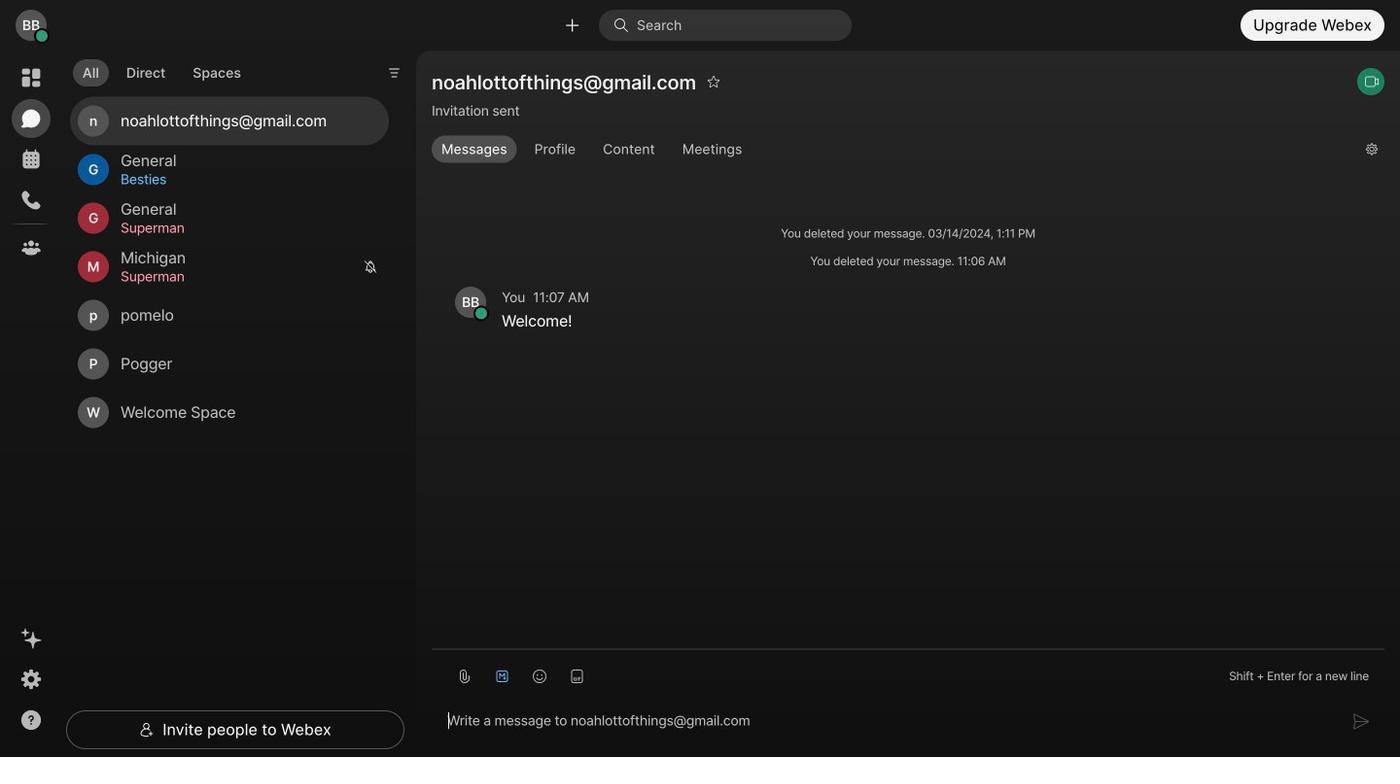 Task type: describe. For each thing, give the bounding box(es) containing it.
superman element for first general list item from the bottom
[[121, 217, 366, 239]]

message composer toolbar element
[[432, 650, 1385, 695]]

webex tab list
[[12, 58, 51, 267]]

pomelo list item
[[70, 291, 389, 340]]

messages list
[[432, 177, 1385, 366]]

pogger list item
[[70, 340, 389, 389]]



Task type: vqa. For each thing, say whether or not it's contained in the screenshot.
Pogger list item
yes



Task type: locate. For each thing, give the bounding box(es) containing it.
navigation
[[0, 51, 62, 758]]

group
[[432, 136, 1351, 163]]

superman element for michigan, notifications are muted for this space 'list item'
[[121, 266, 352, 287]]

superman element up michigan, notifications are muted for this space 'list item'
[[121, 217, 366, 239]]

michigan, notifications are muted for this space list item
[[70, 243, 389, 291]]

superman element inside general list item
[[121, 217, 366, 239]]

general list item
[[70, 145, 389, 194], [70, 194, 389, 243]]

superman element up pomelo list item
[[121, 266, 352, 287]]

1 vertical spatial superman element
[[121, 266, 352, 287]]

2 superman element from the top
[[121, 266, 352, 287]]

noahlottofthings@gmail.com list item
[[70, 97, 389, 145]]

besties element
[[121, 169, 366, 190]]

notifications are muted for this space image
[[364, 260, 377, 274]]

superman element
[[121, 217, 366, 239], [121, 266, 352, 287]]

0 vertical spatial superman element
[[121, 217, 366, 239]]

tab list
[[68, 47, 256, 92]]

superman element inside michigan, notifications are muted for this space 'list item'
[[121, 266, 352, 287]]

1 superman element from the top
[[121, 217, 366, 239]]

welcome space list item
[[70, 389, 389, 437]]

2 general list item from the top
[[70, 194, 389, 243]]

1 general list item from the top
[[70, 145, 389, 194]]



